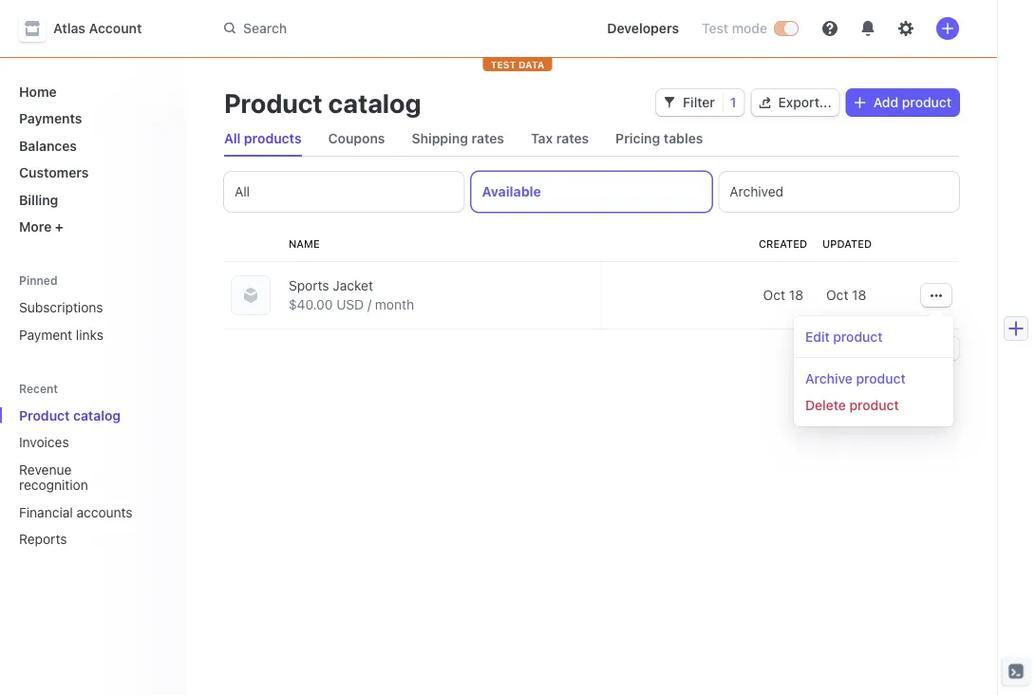 Task type: vqa. For each thing, say whether or not it's contained in the screenshot.
Sports
yes



Task type: locate. For each thing, give the bounding box(es) containing it.
1 oct from the left
[[764, 288, 786, 303]]

svg image
[[760, 97, 771, 108], [931, 290, 943, 302]]

links
[[76, 327, 104, 343]]

payment links
[[19, 327, 104, 343]]

oct 18 up edit product
[[827, 288, 867, 303]]

home
[[19, 84, 57, 99]]

mode
[[733, 20, 768, 36]]

tables
[[664, 131, 704, 146]]

test mode
[[702, 20, 768, 36]]

product up "invoices"
[[19, 408, 70, 423]]

Search text field
[[213, 11, 577, 46]]

shipping rates
[[412, 131, 505, 146]]

core navigation links element
[[11, 76, 171, 242]]

oct 18 link
[[605, 278, 812, 313], [819, 278, 907, 313]]

rates for shipping rates
[[472, 131, 505, 146]]

product
[[903, 95, 952, 110], [834, 329, 883, 345], [857, 371, 906, 387], [850, 398, 900, 413]]

catalog up the invoices link on the bottom left of the page
[[73, 408, 121, 423]]

1 horizontal spatial svg image
[[931, 290, 943, 302]]

home link
[[11, 76, 171, 107]]

oct up edit product
[[827, 288, 849, 303]]

search
[[243, 20, 287, 36]]

all
[[224, 131, 241, 146], [235, 184, 250, 200]]

oct 18 link down created
[[605, 278, 812, 313]]

oct 18
[[764, 288, 804, 303], [827, 288, 867, 303]]

svg image left "add"
[[855, 97, 867, 108]]

archive
[[806, 371, 853, 387]]

0 vertical spatial tab list
[[217, 122, 960, 157]]

product for edit product
[[834, 329, 883, 345]]

subscriptions
[[19, 300, 103, 316]]

catalog up coupons
[[329, 87, 422, 118]]

18 up edit product button
[[853, 288, 867, 303]]

1 vertical spatial product catalog
[[19, 408, 121, 423]]

svg image left "filter"
[[665, 97, 676, 108]]

2 rates from the left
[[557, 131, 589, 146]]

1 horizontal spatial rates
[[557, 131, 589, 146]]

pricing tables
[[616, 131, 704, 146]]

0 horizontal spatial product
[[19, 408, 70, 423]]

product inside button
[[834, 329, 883, 345]]

0 horizontal spatial 18
[[790, 288, 804, 303]]

catalog
[[329, 87, 422, 118], [73, 408, 121, 423]]

test
[[702, 20, 729, 36]]

all button
[[224, 172, 464, 212]]

+
[[55, 219, 64, 235]]

rates inside shipping rates link
[[472, 131, 505, 146]]

product inside 'button'
[[857, 371, 906, 387]]

add
[[874, 95, 899, 110]]

product inside "button"
[[850, 398, 900, 413]]

rates
[[472, 131, 505, 146], [557, 131, 589, 146]]

oct
[[764, 288, 786, 303], [827, 288, 849, 303]]

oct down created
[[764, 288, 786, 303]]

1 oct 18 from the left
[[764, 288, 804, 303]]

filter
[[684, 95, 716, 110]]

financial
[[19, 505, 73, 520]]

0 vertical spatial catalog
[[329, 87, 422, 118]]

payments link
[[11, 103, 171, 134]]

all left "products" at the left top of the page
[[224, 131, 241, 146]]

coupons
[[328, 131, 385, 146]]

financial accounts
[[19, 505, 133, 520]]

product catalog link
[[11, 400, 144, 431]]

2 oct 18 from the left
[[827, 288, 867, 303]]

0 horizontal spatial svg image
[[665, 97, 676, 108]]

1 horizontal spatial svg image
[[855, 97, 867, 108]]

rates right shipping
[[472, 131, 505, 146]]

2 svg image from the left
[[855, 97, 867, 108]]

0 vertical spatial all
[[224, 131, 241, 146]]

rates inside tax rates link
[[557, 131, 589, 146]]

1 horizontal spatial oct 18 link
[[819, 278, 907, 313]]

svg image
[[665, 97, 676, 108], [855, 97, 867, 108]]

coupons link
[[321, 125, 393, 152]]

balances
[[19, 138, 77, 153]]

1 horizontal spatial catalog
[[329, 87, 422, 118]]

help image
[[823, 21, 838, 36]]

settings image
[[899, 21, 914, 36]]

1 vertical spatial svg image
[[931, 290, 943, 302]]

1 vertical spatial tab list
[[224, 172, 960, 212]]

2 18 from the left
[[853, 288, 867, 303]]

product right edit
[[834, 329, 883, 345]]

edit product button
[[798, 324, 950, 351]]

all inside button
[[235, 184, 250, 200]]

0 horizontal spatial svg image
[[760, 97, 771, 108]]

customers
[[19, 165, 89, 181]]

0 horizontal spatial product catalog
[[19, 408, 121, 423]]

test data
[[491, 59, 545, 70]]

product right "add"
[[903, 95, 952, 110]]

svg image up edit product button
[[931, 290, 943, 302]]

product up "products" at the left top of the page
[[224, 87, 323, 118]]

2 oct 18 link from the left
[[819, 278, 907, 313]]

1 horizontal spatial product catalog
[[224, 87, 422, 118]]

18
[[790, 288, 804, 303], [853, 288, 867, 303]]

product
[[224, 87, 323, 118], [19, 408, 70, 423]]

product inside recent element
[[19, 408, 70, 423]]

month
[[375, 297, 414, 313]]

0 horizontal spatial oct 18
[[764, 288, 804, 303]]

svg image right 1
[[760, 97, 771, 108]]

archive product button
[[798, 366, 950, 393]]

tab list down tax rates link
[[224, 172, 960, 212]]

0 horizontal spatial oct 18 link
[[605, 278, 812, 313]]

product catalog up the invoices link on the bottom left of the page
[[19, 408, 121, 423]]

Search search field
[[213, 11, 577, 46]]

product down archive product 'button'
[[850, 398, 900, 413]]

product for add product
[[903, 95, 952, 110]]

1 horizontal spatial oct
[[827, 288, 849, 303]]

delete product button
[[798, 393, 950, 419]]

rates right tax
[[557, 131, 589, 146]]

oct 18 down created
[[764, 288, 804, 303]]

product up delete product "button"
[[857, 371, 906, 387]]

reports
[[19, 532, 67, 547]]

revenue recognition
[[19, 462, 88, 493]]

1 vertical spatial product
[[19, 408, 70, 423]]

0 horizontal spatial oct
[[764, 288, 786, 303]]

1 oct 18 link from the left
[[605, 278, 812, 313]]

product catalog
[[224, 87, 422, 118], [19, 408, 121, 423]]

1 vertical spatial all
[[235, 184, 250, 200]]

0 horizontal spatial catalog
[[73, 408, 121, 423]]

oct 18 for 2nd oct 18 link from left
[[827, 288, 867, 303]]

pricing
[[616, 131, 661, 146]]

1 horizontal spatial 18
[[853, 288, 867, 303]]

test
[[491, 59, 516, 70]]

tax rates link
[[524, 125, 597, 152]]

0 vertical spatial svg image
[[760, 97, 771, 108]]

sports
[[289, 278, 329, 294]]

1 rates from the left
[[472, 131, 505, 146]]

tab list
[[217, 122, 960, 157], [224, 172, 960, 212]]

product for archive product
[[857, 371, 906, 387]]

18 down created
[[790, 288, 804, 303]]

tab list up available button
[[217, 122, 960, 157]]

oct 18 link up edit product button
[[819, 278, 907, 313]]

1 vertical spatial catalog
[[73, 408, 121, 423]]

0 horizontal spatial rates
[[472, 131, 505, 146]]

all for all products
[[224, 131, 241, 146]]

0 vertical spatial product
[[224, 87, 323, 118]]

export... button
[[752, 89, 840, 116]]

archive product
[[806, 371, 906, 387]]

1 horizontal spatial oct 18
[[827, 288, 867, 303]]

product catalog up coupons
[[224, 87, 422, 118]]

all down all products link
[[235, 184, 250, 200]]



Task type: describe. For each thing, give the bounding box(es) containing it.
developers link
[[600, 13, 687, 44]]

export...
[[779, 95, 832, 110]]

jacket
[[333, 278, 373, 294]]

payment
[[19, 327, 72, 343]]

rates for tax rates
[[557, 131, 589, 146]]

created
[[759, 238, 808, 250]]

more
[[19, 219, 52, 235]]

recent
[[19, 382, 58, 395]]

available button
[[472, 172, 712, 212]]

recent element
[[0, 400, 186, 555]]

svg image inside export... popup button
[[760, 97, 771, 108]]

previous
[[851, 342, 902, 356]]

archived button
[[720, 172, 960, 212]]

name
[[289, 238, 320, 250]]

invoices link
[[11, 427, 144, 458]]

reports link
[[11, 524, 144, 555]]

billing
[[19, 192, 58, 208]]

usd
[[337, 297, 364, 313]]

pinned navigation links element
[[11, 265, 175, 350]]

atlas
[[53, 20, 86, 36]]

1 svg image from the left
[[665, 97, 676, 108]]

product catalog inside recent element
[[19, 408, 121, 423]]

/
[[368, 297, 372, 313]]

payments
[[19, 111, 82, 126]]

accounts
[[77, 505, 133, 520]]

add product link
[[848, 89, 960, 116]]

atlas account
[[53, 20, 142, 36]]

previous button
[[844, 337, 910, 360]]

tab list containing all
[[224, 172, 960, 212]]

balances link
[[11, 130, 171, 161]]

subscriptions link
[[11, 292, 171, 323]]

recognition
[[19, 478, 88, 493]]

tax
[[531, 131, 553, 146]]

pricing tables link
[[608, 125, 711, 152]]

product for delete product
[[850, 398, 900, 413]]

archived
[[730, 184, 784, 200]]

financial accounts link
[[11, 497, 144, 528]]

updated
[[823, 238, 873, 250]]

products
[[244, 131, 302, 146]]

shipping rates link
[[404, 125, 512, 152]]

oct 18 for 1st oct 18 link
[[764, 288, 804, 303]]

shipping
[[412, 131, 468, 146]]

all products link
[[217, 125, 309, 152]]

invoices
[[19, 435, 69, 450]]

pinned
[[19, 274, 58, 287]]

billing link
[[11, 184, 171, 215]]

delete product
[[806, 398, 900, 413]]

available
[[482, 184, 542, 200]]

pinned element
[[11, 292, 171, 350]]

data
[[519, 59, 545, 70]]

1
[[731, 95, 737, 110]]

0 vertical spatial product catalog
[[224, 87, 422, 118]]

2 oct from the left
[[827, 288, 849, 303]]

edit
[[806, 329, 830, 345]]

atlas account button
[[19, 15, 161, 42]]

tab list containing all products
[[217, 122, 960, 157]]

revenue
[[19, 462, 72, 478]]

revenue recognition link
[[11, 454, 144, 501]]

more +
[[19, 219, 64, 235]]

all products
[[224, 131, 302, 146]]

recent navigation links element
[[0, 373, 186, 555]]

edit product
[[806, 329, 883, 345]]

payment links link
[[11, 319, 171, 350]]

developers
[[608, 20, 680, 36]]

add product
[[874, 95, 952, 110]]

sports jacket $40.00 usd / month
[[289, 278, 414, 313]]

$40.00
[[289, 297, 333, 313]]

catalog inside recent element
[[73, 408, 121, 423]]

delete
[[806, 398, 847, 413]]

all for all
[[235, 184, 250, 200]]

1 horizontal spatial product
[[224, 87, 323, 118]]

account
[[89, 20, 142, 36]]

tax rates
[[531, 131, 589, 146]]

1 18 from the left
[[790, 288, 804, 303]]

customers link
[[11, 157, 171, 188]]

svg image inside 'add product' link
[[855, 97, 867, 108]]



